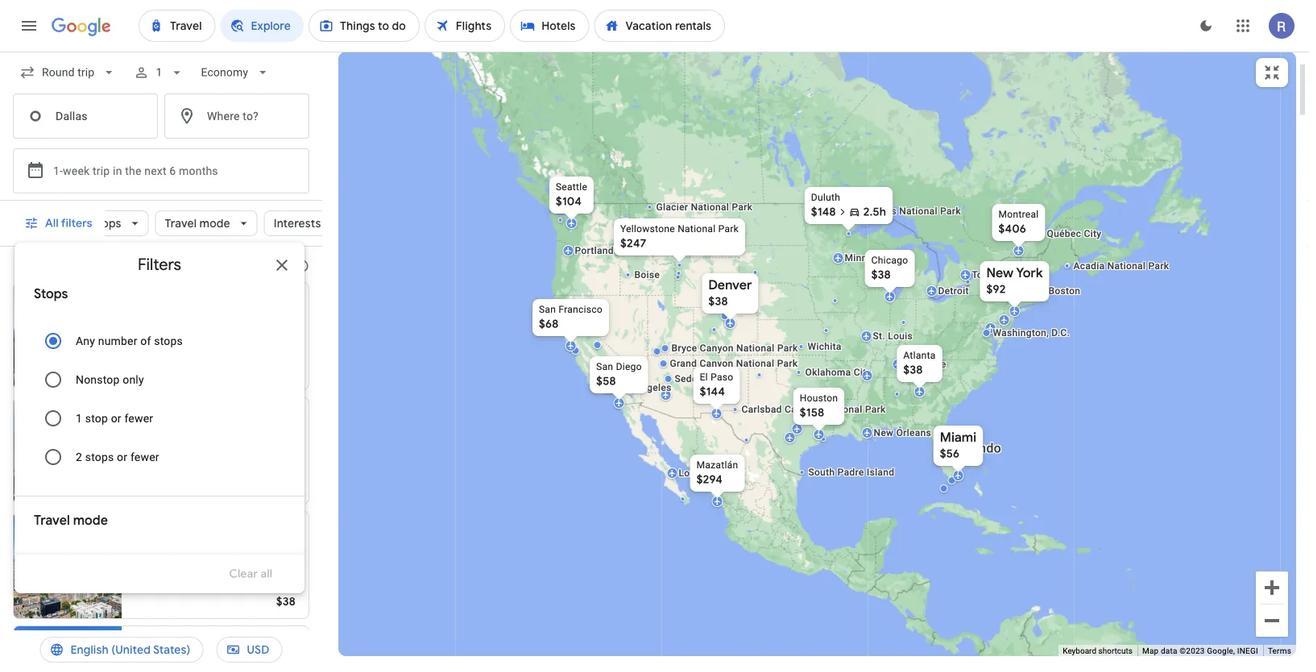 Task type: describe. For each thing, give the bounding box(es) containing it.
san diego $58
[[597, 361, 642, 389]]

english (united states)
[[71, 642, 191, 657]]

nonstop for frontier image
[[154, 329, 198, 343]]

only
[[123, 373, 144, 386]]

oklahoma city
[[806, 367, 872, 378]]

1 vertical spatial travel
[[34, 512, 70, 529]]

miami $56
[[940, 429, 977, 461]]

map data ©2023 google, inegi
[[1143, 646, 1259, 656]]

filters
[[61, 216, 92, 231]]

in
[[113, 164, 122, 177]]

results
[[259, 260, 289, 272]]

park left montreal
[[941, 206, 962, 217]]

québec city
[[1048, 228, 1102, 239]]

1 vertical spatial stops
[[34, 286, 68, 302]]

fewer for 1 stop or fewer
[[125, 412, 153, 425]]

mode inside 'popup button'
[[199, 216, 230, 231]]

interests button
[[264, 204, 348, 243]]

(united
[[111, 642, 151, 657]]

1 button
[[127, 53, 191, 92]]

$58
[[597, 374, 616, 389]]

los
[[616, 382, 633, 393]]

68 US dollars text field
[[539, 317, 559, 331]]

interests
[[273, 216, 321, 231]]

about these results
[[201, 260, 289, 272]]

filters form
[[0, 52, 322, 201]]

atlanta
[[904, 350, 936, 361]]

national inside yellowstone national park $247
[[678, 223, 716, 235]]

new orleans
[[874, 427, 932, 439]]

the
[[125, 164, 142, 177]]

washington,
[[993, 327, 1050, 339]]

38 US dollars text field
[[276, 594, 296, 609]]

los angeles
[[616, 382, 672, 393]]

$56 inside miami $56
[[940, 447, 960, 461]]

nashville
[[905, 359, 947, 370]]

mazatlán $294
[[697, 459, 739, 487]]

0 horizontal spatial $56
[[276, 480, 296, 494]]

st.
[[873, 330, 886, 342]]

portland
[[575, 245, 614, 256]]

usd button
[[216, 630, 283, 669]]

houston
[[800, 393, 839, 404]]

about these results image
[[283, 247, 322, 285]]

294 US dollars text field
[[697, 472, 723, 487]]

orleans
[[897, 427, 932, 439]]

montreal $406
[[999, 209, 1039, 236]]

san francisco $68
[[539, 304, 603, 331]]

$148
[[812, 205, 837, 219]]

©2023
[[1180, 646, 1206, 656]]

min
[[246, 558, 266, 572]]

stops button
[[81, 204, 148, 243]]

hr
[[217, 558, 227, 572]]

loreto
[[679, 468, 708, 479]]

1 stop or fewer
[[76, 412, 153, 425]]

data
[[1162, 646, 1178, 656]]

grand
[[670, 358, 697, 369]]

san for $68
[[539, 304, 556, 315]]

voyageurs national park
[[849, 206, 962, 217]]

el paso $144
[[700, 372, 734, 399]]

1 vertical spatial orlando
[[135, 639, 184, 655]]

san for $58
[[597, 361, 614, 372]]

stop
[[85, 412, 108, 425]]

shortcuts
[[1099, 646, 1133, 656]]

number
[[98, 334, 138, 347]]

2 stops or fewer
[[76, 450, 159, 463]]

2 inside dec 2 – 9 2 hr 13 min
[[208, 558, 214, 572]]

glacier
[[657, 202, 689, 213]]

st. louis
[[873, 330, 913, 342]]

glacier national park
[[657, 202, 753, 213]]

0 horizontal spatial travel mode
[[34, 512, 108, 529]]

oklahoma
[[806, 367, 852, 378]]

bryce
[[672, 343, 698, 354]]

all filters
[[45, 216, 92, 231]]

canyon for bryce
[[700, 343, 734, 354]]

38 US dollars text field
[[904, 363, 923, 377]]

$406
[[999, 222, 1027, 236]]

island
[[867, 467, 895, 478]]

58 US dollars text field
[[597, 374, 616, 389]]

park left oklahoma
[[778, 358, 798, 369]]

boise
[[635, 269, 660, 281]]

paso
[[711, 372, 734, 383]]

nonstop only
[[76, 373, 144, 386]]

1 vertical spatial stops
[[85, 450, 114, 463]]

$38 up 'usd' button
[[276, 594, 296, 609]]

denver $38
[[709, 277, 753, 309]]

about
[[201, 260, 228, 272]]

keyboard shortcuts button
[[1063, 645, 1133, 657]]

1-week trip in the next 6 months button
[[13, 148, 310, 193]]

park left wichita
[[778, 343, 799, 354]]

$144
[[700, 385, 726, 399]]

nonstop for "spirit" icon on the bottom left of the page
[[154, 444, 198, 457]]

yellowstone
[[621, 223, 675, 235]]

38 us dollars text field for denver
[[709, 294, 728, 309]]

park up new orleans
[[866, 404, 886, 415]]

south padre island
[[809, 467, 895, 478]]

stops inside popup button
[[91, 216, 121, 231]]

keyboard shortcuts
[[1063, 646, 1133, 656]]

none text field inside filters form
[[13, 94, 158, 139]]

park inside yellowstone national park $247
[[719, 223, 739, 235]]

miami for miami $56
[[940, 429, 977, 446]]

atlanta $38
[[904, 350, 936, 377]]

québec
[[1048, 228, 1082, 239]]

$38 for atlanta
[[904, 363, 923, 377]]

sedona
[[675, 373, 709, 385]]

of
[[141, 334, 151, 347]]



Task type: vqa. For each thing, say whether or not it's contained in the screenshot.


Task type: locate. For each thing, give the bounding box(es) containing it.
stops down all
[[34, 286, 68, 302]]

0 vertical spatial orlando
[[955, 441, 1002, 456]]

0 vertical spatial city
[[1085, 228, 1102, 239]]

1 horizontal spatial travel mode
[[164, 216, 230, 231]]

38 us dollars text field for chicago
[[872, 268, 891, 282]]

148 US dollars text field
[[812, 205, 837, 219]]

fewer for 2 stops or fewer
[[130, 450, 159, 463]]

1-week trip in the next 6 months
[[53, 164, 218, 177]]

city right oklahoma
[[854, 367, 872, 378]]

0 vertical spatial canyon
[[700, 343, 734, 354]]

park right acadia
[[1149, 260, 1170, 272]]

1 horizontal spatial miami
[[940, 429, 977, 446]]

city for oklahoma city
[[854, 367, 872, 378]]

2 vertical spatial nonstop
[[154, 444, 198, 457]]

1 horizontal spatial city
[[1085, 228, 1102, 239]]

nonstop right "spirit" icon on the bottom left of the page
[[154, 444, 198, 457]]

1 horizontal spatial $56
[[940, 447, 960, 461]]

1 horizontal spatial 38 us dollars text field
[[872, 268, 891, 282]]

1 vertical spatial new
[[874, 427, 894, 439]]

new left orleans
[[874, 427, 894, 439]]

158 US dollars text field
[[800, 405, 825, 420]]

0 vertical spatial $56
[[940, 447, 960, 461]]

voyageurs
[[849, 206, 897, 217]]

0 vertical spatial or
[[111, 412, 122, 425]]

or for stop
[[111, 412, 122, 425]]

these
[[231, 260, 256, 272]]

0 horizontal spatial 38 us dollars text field
[[709, 294, 728, 309]]

acadia
[[1074, 260, 1105, 272]]

0 vertical spatial fewer
[[125, 412, 153, 425]]

spirit image
[[135, 444, 148, 457]]

mazatlán
[[697, 459, 739, 471]]

map region
[[249, 0, 1310, 669]]

san up the $68 text field
[[539, 304, 556, 315]]

1 horizontal spatial new
[[987, 265, 1014, 281]]

0 horizontal spatial mode
[[73, 512, 108, 529]]

0 horizontal spatial miami
[[135, 410, 171, 426]]

1 vertical spatial travel mode
[[34, 512, 108, 529]]

fewer down the 1 stop or fewer at the bottom left of the page
[[130, 450, 159, 463]]

stops
[[154, 334, 183, 347], [85, 450, 114, 463]]

104 US dollars text field
[[556, 194, 582, 209]]

0 horizontal spatial 2
[[76, 450, 82, 463]]

change appearance image
[[1187, 6, 1226, 45]]

0 horizontal spatial stops
[[85, 450, 114, 463]]

bryce canyon national park
[[672, 343, 799, 354]]

1 horizontal spatial orlando
[[955, 441, 1002, 456]]

2 – 9
[[157, 542, 183, 555]]

stops option group
[[34, 322, 285, 476]]

view smaller map image
[[1263, 63, 1282, 82]]

0 vertical spatial nonstop
[[154, 329, 198, 343]]

travel inside 'popup button'
[[164, 216, 196, 231]]

0 horizontal spatial new
[[874, 427, 894, 439]]

1 horizontal spatial 1
[[156, 66, 162, 79]]

1 horizontal spatial mode
[[199, 216, 230, 231]]

travel mode down 2 stops or fewer
[[34, 512, 108, 529]]

38 us dollars text field down chicago
[[872, 268, 891, 282]]

week
[[63, 164, 90, 177]]

2 canyon from the top
[[700, 358, 734, 369]]

1-
[[53, 164, 63, 177]]

miami inside map region
[[940, 429, 977, 446]]

$38 down chicago
[[872, 268, 891, 282]]

grand canyon national park
[[670, 358, 798, 369]]

None field
[[13, 58, 124, 87], [195, 58, 277, 87], [13, 58, 124, 87], [195, 58, 277, 87]]

boston
[[1049, 285, 1081, 297]]

montreal
[[999, 209, 1039, 220]]

next
[[144, 164, 167, 177]]

0 vertical spatial san
[[539, 304, 556, 315]]

92 US dollars text field
[[987, 282, 1006, 297]]

0 vertical spatial travel
[[164, 216, 196, 231]]

13
[[230, 558, 243, 572]]

1 horizontal spatial stops
[[91, 216, 121, 231]]

new york $92
[[987, 265, 1044, 297]]

1 for 1
[[156, 66, 162, 79]]

terms
[[1269, 646, 1292, 656]]

bozeman
[[682, 243, 725, 254]]

$38 inside chicago $38
[[872, 268, 891, 282]]

wichita
[[808, 341, 842, 352]]

1 vertical spatial 1
[[76, 412, 82, 425]]

dec
[[135, 542, 154, 555]]

seattle $104
[[556, 181, 588, 209]]

1 vertical spatial miami
[[940, 429, 977, 446]]

padre
[[838, 467, 865, 478]]

56 US dollars text field
[[940, 447, 960, 461]]

1 vertical spatial or
[[117, 450, 128, 463]]

1 vertical spatial nonstop
[[76, 373, 120, 386]]

0 horizontal spatial travel
[[34, 512, 70, 529]]

$38 inside denver $38
[[709, 294, 728, 309]]

1 inside popup button
[[156, 66, 162, 79]]

miami up "spirit" icon on the bottom left of the page
[[135, 410, 171, 426]]

$38 down denver
[[709, 294, 728, 309]]

spokane
[[624, 217, 663, 228]]

nonstop inside stops "option group"
[[76, 373, 120, 386]]

$294
[[697, 472, 723, 487]]

miami up $56 text field
[[940, 429, 977, 446]]

2.5h
[[864, 205, 887, 219]]

san up the 58 us dollars text field
[[597, 361, 614, 372]]

$92
[[987, 282, 1006, 297]]

nonstop left the only
[[76, 373, 120, 386]]

or
[[111, 412, 122, 425], [117, 450, 128, 463]]

duluth
[[812, 192, 841, 203]]

or right the stop
[[111, 412, 122, 425]]

144 US dollars text field
[[700, 385, 726, 399]]

diego
[[616, 361, 642, 372]]

0 vertical spatial 38 us dollars text field
[[872, 268, 891, 282]]

detroit
[[939, 285, 970, 297]]

new up $92 text field
[[987, 265, 1014, 281]]

247 US dollars text field
[[621, 236, 647, 251]]

any number of stops
[[76, 334, 183, 347]]

travel mode up about at left top
[[164, 216, 230, 231]]

stops right of
[[154, 334, 183, 347]]

louis
[[889, 330, 913, 342]]

san inside the san francisco $68
[[539, 304, 556, 315]]

1 horizontal spatial stops
[[154, 334, 183, 347]]

canyon for grand
[[700, 358, 734, 369]]

$38 inside atlanta $38
[[904, 363, 923, 377]]

new inside new york $92
[[987, 265, 1014, 281]]

canyon up paso
[[700, 358, 734, 369]]

1 for 1 stop or fewer
[[76, 412, 82, 425]]

1 vertical spatial $56
[[276, 480, 296, 494]]

close dialog image
[[272, 256, 292, 275]]

1 canyon from the top
[[700, 343, 734, 354]]

all
[[45, 216, 59, 231]]

38 us dollars text field down denver
[[709, 294, 728, 309]]

new for york
[[987, 265, 1014, 281]]

2 down the 1 stop or fewer at the bottom left of the page
[[76, 450, 82, 463]]

travel mode inside 'popup button'
[[164, 216, 230, 231]]

1 horizontal spatial travel
[[164, 216, 196, 231]]

1 vertical spatial canyon
[[700, 358, 734, 369]]

houston $158
[[800, 393, 839, 420]]

travel
[[164, 216, 196, 231], [34, 512, 70, 529]]

2
[[76, 450, 82, 463], [208, 558, 214, 572]]

$56
[[940, 447, 960, 461], [276, 480, 296, 494]]

dec 2 – 9 2 hr 13 min
[[135, 542, 266, 572]]

1 vertical spatial city
[[854, 367, 872, 378]]

0 vertical spatial stops
[[154, 334, 183, 347]]

1 horizontal spatial san
[[597, 361, 614, 372]]

1 vertical spatial san
[[597, 361, 614, 372]]

chicago
[[872, 255, 909, 266]]

6
[[170, 164, 176, 177]]

states)
[[153, 642, 191, 657]]

fewer up "spirit" icon on the bottom left of the page
[[125, 412, 153, 425]]

0 horizontal spatial 1
[[76, 412, 82, 425]]

toronto
[[973, 269, 1007, 281]]

1 horizontal spatial 2
[[208, 558, 214, 572]]

None text field
[[13, 94, 158, 139]]

usd
[[247, 642, 270, 657]]

frontier image
[[135, 330, 148, 343]]

38 US dollars text field
[[872, 268, 891, 282], [709, 294, 728, 309]]

acadia national park
[[1074, 260, 1170, 272]]

2 hours 30 minutes text field
[[864, 205, 887, 219]]

any
[[76, 334, 95, 347]]

national
[[691, 202, 730, 213], [900, 206, 938, 217], [678, 223, 716, 235], [1108, 260, 1146, 272], [737, 343, 775, 354], [737, 358, 775, 369], [825, 404, 863, 415]]

minneapolis
[[845, 252, 901, 264]]

1 inside stops "option group"
[[76, 412, 82, 425]]

0 vertical spatial new
[[987, 265, 1014, 281]]

san inside san diego $58
[[597, 361, 614, 372]]

new for orleans
[[874, 427, 894, 439]]

miami for miami
[[135, 410, 171, 426]]

park up yellowstone national park $247
[[732, 202, 753, 213]]

travel mode
[[164, 216, 230, 231], [34, 512, 108, 529]]

city right québec
[[1085, 228, 1102, 239]]

nonstop right of
[[154, 329, 198, 343]]

2 inside stops "option group"
[[76, 450, 82, 463]]

0 vertical spatial travel mode
[[164, 216, 230, 231]]

trip
[[93, 164, 110, 177]]

new
[[987, 265, 1014, 281], [874, 427, 894, 439]]

main menu image
[[19, 16, 39, 35]]

seattle
[[556, 181, 588, 193]]

0 vertical spatial 2
[[76, 450, 82, 463]]

1 vertical spatial 2
[[208, 558, 214, 572]]

angeles
[[635, 382, 672, 393]]

$38 down atlanta
[[904, 363, 923, 377]]

1 vertical spatial 38 us dollars text field
[[709, 294, 728, 309]]

0 horizontal spatial stops
[[34, 286, 68, 302]]

city for québec city
[[1085, 228, 1102, 239]]

2 left hr
[[208, 558, 214, 572]]

map
[[1143, 646, 1159, 656]]

stops down the stop
[[85, 450, 114, 463]]

0 vertical spatial miami
[[135, 410, 171, 426]]

0 vertical spatial stops
[[91, 216, 121, 231]]

0 vertical spatial 1
[[156, 66, 162, 79]]

0 vertical spatial mode
[[199, 216, 230, 231]]

francisco
[[559, 304, 603, 315]]

1 vertical spatial fewer
[[130, 450, 159, 463]]

0 horizontal spatial orlando
[[135, 639, 184, 655]]

orlando button
[[13, 626, 310, 669], [13, 626, 310, 669]]

or left "spirit" icon on the bottom left of the page
[[117, 450, 128, 463]]

$38 for denver
[[709, 294, 728, 309]]

keyboard
[[1063, 646, 1097, 656]]

nonstop button
[[13, 282, 310, 390], [13, 282, 310, 390]]

el
[[700, 372, 708, 383]]

0 horizontal spatial san
[[539, 304, 556, 315]]

orlando inside map region
[[955, 441, 1002, 456]]

$247
[[621, 236, 647, 251]]

mode down 2 stops or fewer
[[73, 512, 108, 529]]

loading results progress bar
[[0, 52, 1310, 55]]

english
[[71, 642, 109, 657]]

or for stops
[[117, 450, 128, 463]]

all filters button
[[15, 204, 105, 243]]

0 horizontal spatial city
[[854, 367, 872, 378]]

google,
[[1208, 646, 1236, 656]]

city
[[1085, 228, 1102, 239], [854, 367, 872, 378]]

canyon up the 'grand canyon national park'
[[700, 343, 734, 354]]

$68
[[539, 317, 559, 331]]

406 US dollars text field
[[999, 222, 1027, 236]]

stops down the trip
[[91, 216, 121, 231]]

stops
[[91, 216, 121, 231], [34, 286, 68, 302]]

terms link
[[1269, 646, 1292, 656]]

park up bozeman
[[719, 223, 739, 235]]

$38 for chicago
[[872, 268, 891, 282]]

1 vertical spatial mode
[[73, 512, 108, 529]]

park
[[732, 202, 753, 213], [941, 206, 962, 217], [719, 223, 739, 235], [1149, 260, 1170, 272], [778, 343, 799, 354], [778, 358, 798, 369], [866, 404, 886, 415]]

Where to? text field
[[164, 94, 310, 139]]

south
[[809, 467, 835, 478]]

mode up about at left top
[[199, 216, 230, 231]]



